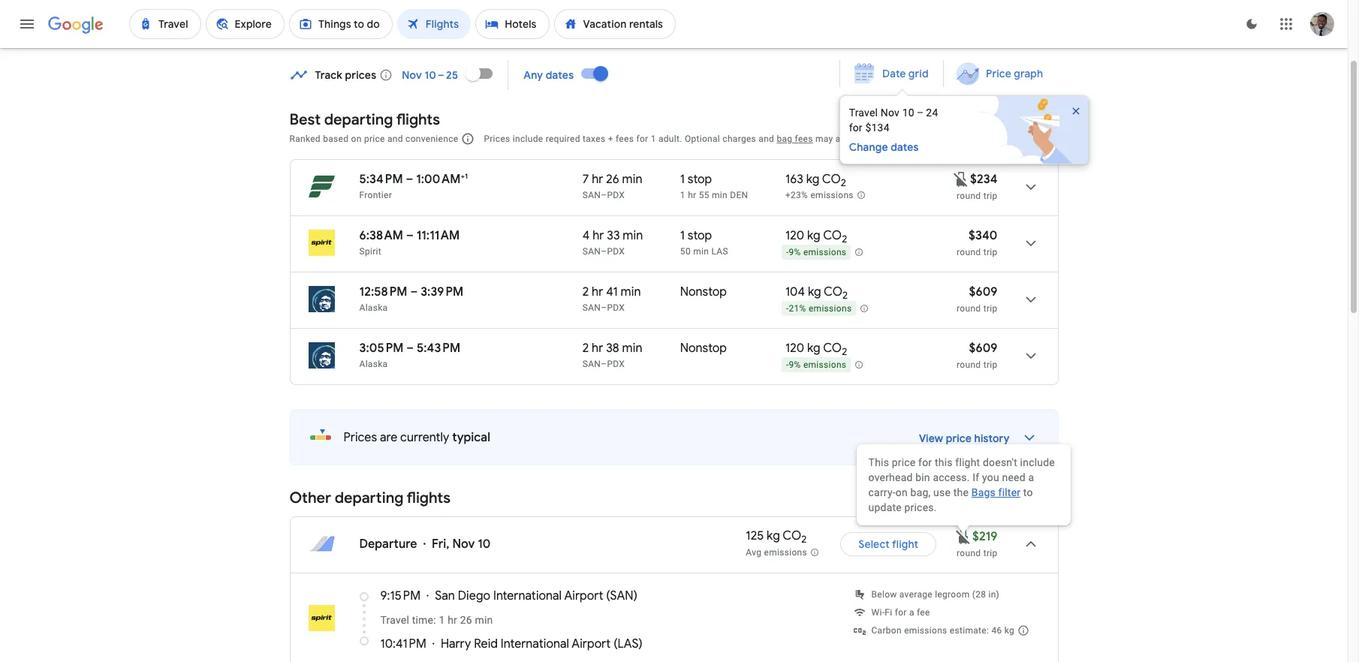Task type: locate. For each thing, give the bounding box(es) containing it.
1 vertical spatial travel
[[380, 614, 409, 626]]

-9% emissions for $609
[[786, 360, 847, 370]]

1 9% from the top
[[789, 247, 801, 258]]

co up +23% emissions
[[822, 172, 841, 187]]

1 vertical spatial price
[[946, 432, 972, 445]]

history
[[975, 432, 1010, 445]]

1 horizontal spatial nov
[[453, 537, 475, 552]]

round down $609 text box
[[957, 360, 981, 370]]

harry reid international airport ( las )
[[441, 637, 643, 652]]

flight details. leaves san diego international airport at 5:34 pm on friday, november 10 and arrives at portland international airport at 1:00 am on saturday, november 11. image
[[1013, 169, 1049, 205]]

120 for 2 hr 38 min
[[786, 341, 805, 356]]

2 vertical spatial nov
[[453, 537, 475, 552]]

dates inside travel nov 10 – 24 for $134 change dates
[[891, 140, 919, 154]]

min
[[622, 172, 643, 187], [712, 190, 728, 201], [623, 228, 643, 243], [693, 246, 709, 257], [621, 285, 641, 300], [622, 341, 643, 356], [475, 614, 493, 626]]

- down 21%
[[786, 360, 789, 370]]

0 vertical spatial nonstop flight. element
[[680, 285, 727, 302]]

hr right 7
[[592, 172, 603, 187]]

total duration 2 hr 41 min. element
[[583, 285, 680, 302]]

1 vertical spatial on
[[896, 486, 908, 498]]

diego
[[458, 589, 491, 604]]

104 kg co 2
[[786, 285, 848, 302]]

doesn't
[[983, 456, 1018, 468]]

1 1 stop flight. element from the top
[[680, 172, 712, 189]]

for inside travel nov 10 – 24 for $134 change dates
[[849, 122, 863, 134]]

3:05 pm
[[359, 341, 404, 356]]

2 trip from the top
[[984, 247, 998, 258]]

departing
[[324, 110, 393, 129], [335, 489, 404, 508]]

1 vertical spatial flight
[[892, 538, 919, 551]]

1 vertical spatial price
[[986, 67, 1012, 80]]

estimate:
[[950, 626, 989, 636]]

0 horizontal spatial price
[[364, 134, 385, 144]]

travel inside travel nov 10 – 24 for $134 change dates
[[849, 107, 878, 119]]

pdx down the 38 at the bottom
[[607, 359, 625, 370]]

0 vertical spatial include
[[513, 134, 543, 144]]

fi
[[885, 608, 893, 618]]

 image
[[423, 537, 426, 552]]

$609
[[969, 285, 998, 300], [969, 341, 998, 356]]

co for 4 hr 33 min
[[823, 228, 842, 243]]

1 horizontal spatial include
[[1020, 456, 1055, 468]]

3 pdx from the top
[[607, 303, 625, 313]]

2 $609 round trip from the top
[[957, 341, 998, 370]]

san diego international airport ( san )
[[435, 589, 638, 604]]

co inside 125 kg co 2
[[783, 529, 802, 544]]

a up to
[[1029, 471, 1035, 483]]

1 horizontal spatial price
[[986, 67, 1012, 80]]

3 trip from the top
[[984, 303, 998, 314]]

0 vertical spatial flights
[[396, 110, 440, 129]]

1 pdx from the top
[[607, 190, 625, 201]]

hr for 2 hr 38 min
[[592, 341, 603, 356]]

120 kg co 2 down -21% emissions
[[786, 341, 847, 358]]

1 horizontal spatial bags
[[972, 486, 996, 498]]

bin
[[916, 471, 930, 483]]

Departure time: 6:38 AM. text field
[[359, 228, 403, 243]]

$609 round trip for 104
[[957, 285, 998, 314]]

2 horizontal spatial price
[[946, 432, 972, 445]]

0 horizontal spatial flight
[[892, 538, 919, 551]]

2 inside 163 kg co 2
[[841, 177, 846, 189]]

2 pdx from the top
[[607, 246, 625, 257]]

1 horizontal spatial dates
[[891, 140, 919, 154]]

and down best departing flights
[[388, 134, 403, 144]]

) for harry reid international airport ( las )
[[639, 637, 643, 652]]

nov right learn more about tracked prices icon
[[402, 68, 422, 81]]

– left the '5:43 pm'
[[407, 341, 414, 356]]

pdx for 33
[[607, 246, 625, 257]]

a
[[1029, 471, 1035, 483], [910, 608, 915, 618]]

this price for this flight doesn't include overhead bin access. if you need a carry-on bag, use the bags filter to update prices. image for $234
[[952, 170, 970, 188]]

need
[[1002, 471, 1026, 483]]

1 vertical spatial dates
[[891, 140, 919, 154]]

1 vertical spatial departing
[[335, 489, 404, 508]]

departure
[[359, 537, 417, 552]]

hr left 55
[[688, 190, 697, 201]]

0 vertical spatial $609
[[969, 285, 998, 300]]

1 horizontal spatial +
[[608, 134, 613, 144]]

all filters button
[[290, 0, 374, 23]]

0 vertical spatial bags
[[536, 5, 560, 18]]

10
[[478, 537, 491, 552]]

4 trip from the top
[[984, 360, 998, 370]]

date grid button
[[843, 60, 941, 87]]

best departing flights
[[290, 110, 440, 129]]

round down $609 text field
[[957, 303, 981, 314]]

min for 2 hr 41 min
[[621, 285, 641, 300]]

hr left 41
[[592, 285, 603, 300]]

1 vertical spatial 9%
[[789, 360, 801, 370]]

min right the 38 at the bottom
[[622, 341, 643, 356]]

– right "5:34 pm"
[[406, 172, 413, 187]]

co for 7 hr 26 min
[[822, 172, 841, 187]]

1 - from the top
[[786, 247, 789, 258]]

on down overhead
[[896, 486, 908, 498]]

kg down -21% emissions
[[807, 341, 821, 356]]

1 vertical spatial $609
[[969, 341, 998, 356]]

price left graph
[[986, 67, 1012, 80]]

price inside popup button
[[601, 5, 626, 18]]

and
[[388, 134, 403, 144], [759, 134, 775, 144]]

5 trip from the top
[[984, 548, 998, 559]]

( for las
[[614, 637, 618, 652]]

departing up ranked based on price and convenience
[[324, 110, 393, 129]]

0 vertical spatial stop
[[688, 172, 712, 187]]

1 vertical spatial round trip
[[957, 548, 998, 559]]

round trip for $234
[[957, 191, 998, 201]]

2 vertical spatial price
[[892, 456, 916, 468]]

price right the view
[[946, 432, 972, 445]]

include down view price history 'image'
[[1020, 456, 1055, 468]]

min inside 4 hr 33 min san – pdx
[[623, 228, 643, 243]]

1 alaska from the top
[[359, 303, 388, 313]]

1 vertical spatial -
[[786, 304, 789, 314]]

required
[[546, 134, 580, 144]]

include left required in the top left of the page
[[513, 134, 543, 144]]

0 horizontal spatial bags
[[536, 5, 560, 18]]

pdx inside 2 hr 41 min san – pdx
[[607, 303, 625, 313]]

fees right taxes at the top left of the page
[[616, 134, 634, 144]]

kg up avg emissions
[[767, 529, 780, 544]]

+ inside 5:34 pm – 1:00 am + 1
[[461, 171, 465, 181]]

airport for harry reid international airport
[[572, 637, 611, 652]]

for left "$134"
[[849, 122, 863, 134]]

co down +23% emissions
[[823, 228, 842, 243]]

min for 4 hr 33 min
[[623, 228, 643, 243]]

1 vertical spatial nov
[[881, 107, 900, 119]]

1 stop flight. element up 55
[[680, 172, 712, 189]]

hr up harry
[[448, 614, 457, 626]]

kg for 2 hr 41 min
[[808, 285, 821, 300]]

hr inside the 7 hr 26 min san – pdx
[[592, 172, 603, 187]]

price right bags popup button
[[601, 5, 626, 18]]

nov left 10 at the bottom left
[[453, 537, 475, 552]]

travel up "$134"
[[849, 107, 878, 119]]

2 inside 2 hr 38 min san – pdx
[[583, 341, 589, 356]]

1 up 50
[[680, 228, 685, 243]]

2 hr 41 min san – pdx
[[583, 285, 641, 313]]

kg inside the 104 kg co 2
[[808, 285, 821, 300]]

stop
[[688, 172, 712, 187], [688, 228, 712, 243]]

den
[[730, 190, 748, 201]]

prices
[[484, 134, 510, 144], [344, 430, 377, 445]]

hr left the 38 at the bottom
[[592, 341, 603, 356]]

Departure time: 9:15 PM. text field
[[380, 589, 421, 604]]

flight inside select flight button
[[892, 538, 919, 551]]

Arrival time: 10:41 PM. text field
[[380, 637, 427, 652]]

0 vertical spatial price
[[601, 5, 626, 18]]

2 stop from the top
[[688, 228, 712, 243]]

0 vertical spatial international
[[493, 589, 562, 604]]

nonstop
[[680, 285, 727, 300], [680, 341, 727, 356]]

kg up -21% emissions
[[808, 285, 821, 300]]

to update prices.
[[869, 486, 1033, 513]]

5:34 pm
[[359, 172, 403, 187]]

1 fees from the left
[[616, 134, 634, 144]]

2 120 from the top
[[786, 341, 805, 356]]

co for 2 hr 38 min
[[823, 341, 842, 356]]

2 9% from the top
[[789, 360, 801, 370]]

Departure time: 5:34 PM. text field
[[359, 172, 403, 187]]

0 horizontal spatial and
[[388, 134, 403, 144]]

international up harry reid international airport ( las )
[[493, 589, 562, 604]]

nov
[[402, 68, 422, 81], [881, 107, 900, 119], [453, 537, 475, 552]]

1 vertical spatial las
[[618, 637, 639, 652]]

1 stop flight. element up 50
[[680, 228, 712, 246]]

pdx for 26
[[607, 190, 625, 201]]

1 horizontal spatial a
[[1029, 471, 1035, 483]]

alaska down the 3:05 pm
[[359, 359, 388, 370]]

hr inside 4 hr 33 min san – pdx
[[593, 228, 604, 243]]

2 nonstop from the top
[[680, 341, 727, 356]]

-9% emissions for $340
[[786, 247, 847, 258]]

flight right select
[[892, 538, 919, 551]]

nov inside travel nov 10 – 24 for $134 change dates
[[881, 107, 900, 119]]

legroom
[[935, 590, 970, 600]]

min right 7
[[622, 172, 643, 187]]

) for san diego international airport ( san )
[[634, 589, 638, 604]]

– inside 4 hr 33 min san – pdx
[[601, 246, 607, 257]]

trip inside $340 round trip
[[984, 247, 998, 258]]

round inside $340 round trip
[[957, 247, 981, 258]]

co inside 163 kg co 2
[[822, 172, 841, 187]]

1 vertical spatial include
[[1020, 456, 1055, 468]]

Arrival time: 11:11 AM. text field
[[417, 228, 460, 243]]

round trip
[[957, 191, 998, 201], [957, 548, 998, 559]]

609 US dollars text field
[[969, 341, 998, 356]]

2 round from the top
[[957, 247, 981, 258]]

– left 11:11 am text field
[[406, 228, 414, 243]]

alaska
[[359, 303, 388, 313], [359, 359, 388, 370]]

0 horizontal spatial +
[[461, 171, 465, 181]]

san inside 4 hr 33 min san – pdx
[[583, 246, 601, 257]]

0 vertical spatial round trip
[[957, 191, 998, 201]]

0 horizontal spatial travel
[[380, 614, 409, 626]]

50
[[680, 246, 691, 257]]

price graph
[[986, 67, 1044, 80]]

based
[[323, 134, 349, 144]]

1:00 am
[[416, 172, 461, 187]]

$609 left flight details. leaves san diego international airport at 3:05 pm on friday, november 10 and arrives at portland international airport at 5:43 pm on friday, november 10. "icon"
[[969, 341, 998, 356]]

2 horizontal spatial nov
[[881, 107, 900, 119]]

san inside 2 hr 41 min san – pdx
[[583, 303, 601, 313]]

Arrival time: 5:43 PM. text field
[[417, 341, 461, 356]]

kg up +23% emissions
[[806, 172, 820, 187]]

leaves san diego international airport at 5:34 pm on friday, november 10 and arrives at portland international airport at 1:00 am on saturday, november 11. element
[[359, 171, 468, 187]]

1 $609 from the top
[[969, 285, 998, 300]]

fees
[[616, 134, 634, 144], [795, 134, 813, 144]]

0 vertical spatial this price for this flight doesn't include overhead bin access. if you need a carry-on bag, use the bags filter to update prices. image
[[952, 170, 970, 188]]

+
[[608, 134, 613, 144], [461, 171, 465, 181]]

0 vertical spatial las
[[712, 246, 728, 257]]

san for 2 hr 38 min
[[583, 359, 601, 370]]

- for 2 hr 41 min
[[786, 304, 789, 314]]

co inside the 104 kg co 2
[[824, 285, 843, 300]]

hr
[[592, 172, 603, 187], [688, 190, 697, 201], [593, 228, 604, 243], [592, 285, 603, 300], [592, 341, 603, 356], [448, 614, 457, 626]]

stops
[[389, 5, 417, 18]]

1 vertical spatial flights
[[407, 489, 451, 508]]

flights for other departing flights
[[407, 489, 451, 508]]

ranked
[[290, 134, 321, 144]]

0 horizontal spatial prices
[[344, 430, 377, 445]]

a left fee
[[910, 608, 915, 618]]

2 alaska from the top
[[359, 359, 388, 370]]

1 right 1:00 am on the top left of the page
[[465, 171, 468, 181]]

flight
[[956, 456, 980, 468], [892, 538, 919, 551]]

hr inside 2 hr 41 min san – pdx
[[592, 285, 603, 300]]

1 vertical spatial 1 stop flight. element
[[680, 228, 712, 246]]

9% down 21%
[[789, 360, 801, 370]]

0 vertical spatial on
[[351, 134, 362, 144]]

-
[[786, 247, 789, 258], [786, 304, 789, 314], [786, 360, 789, 370]]

layover (1 of 1) is a 50 min layover at harry reid international airport in las vegas. element
[[680, 246, 778, 258]]

for left adult.
[[636, 134, 649, 144]]

round for 2 hr 38 min
[[957, 360, 981, 370]]

12:58 pm
[[359, 285, 408, 300]]

0 vertical spatial departing
[[324, 110, 393, 129]]

 image inside main content
[[423, 537, 426, 552]]

co down -21% emissions
[[823, 341, 842, 356]]

2 up +23% emissions
[[841, 177, 846, 189]]

1 vertical spatial airport
[[572, 637, 611, 652]]

1 stop flight. element for 7 hr 26 min
[[680, 172, 712, 189]]

co up avg emissions
[[783, 529, 802, 544]]

1 vertical spatial bags
[[972, 486, 996, 498]]

pdx inside 4 hr 33 min san – pdx
[[607, 246, 625, 257]]

0 vertical spatial 9%
[[789, 247, 801, 258]]

stop inside 1 stop 50 min las
[[688, 228, 712, 243]]

2 $609 from the top
[[969, 341, 998, 356]]

min right 33
[[623, 228, 643, 243]]

international down san diego international airport ( san )
[[501, 637, 569, 652]]

1 stop from the top
[[688, 172, 712, 187]]

5:34 pm – 1:00 am + 1
[[359, 171, 468, 187]]

0 vertical spatial prices
[[484, 134, 510, 144]]

round down "$219" text box
[[957, 548, 981, 559]]

– inside 6:38 am – 11:11 am spirit
[[406, 228, 414, 243]]

3 round from the top
[[957, 303, 981, 314]]

san inside the 7 hr 26 min san – pdx
[[583, 190, 601, 201]]

1 vertical spatial stop
[[688, 228, 712, 243]]

learn more about tracked prices image
[[380, 68, 393, 81]]

bags right airlines popup button
[[536, 5, 560, 18]]

pdx inside the 7 hr 26 min san – pdx
[[607, 190, 625, 201]]

bags inside popup button
[[536, 5, 560, 18]]

view price history image
[[1011, 420, 1047, 456]]

0 horizontal spatial price
[[601, 5, 626, 18]]

2 - from the top
[[786, 304, 789, 314]]

1 vertical spatial +
[[461, 171, 465, 181]]

1 vertical spatial nonstop
[[680, 341, 727, 356]]

pdx down total duration 7 hr 26 min. element
[[607, 190, 625, 201]]

flight up if
[[956, 456, 980, 468]]

1 120 kg co 2 from the top
[[786, 228, 847, 246]]

international
[[493, 589, 562, 604], [501, 637, 569, 652]]

0 vertical spatial alaska
[[359, 303, 388, 313]]

7
[[583, 172, 589, 187]]

1 horizontal spatial prices
[[484, 134, 510, 144]]

1 down adult.
[[680, 172, 685, 187]]

1 vertical spatial a
[[910, 608, 915, 618]]

0 vertical spatial (
[[606, 589, 610, 604]]

flights up convenience
[[396, 110, 440, 129]]

Arrival time: 1:00 AM on  Saturday, November 11. text field
[[416, 171, 468, 187]]

include inside main content
[[513, 134, 543, 144]]

main menu image
[[18, 15, 36, 33]]

+ down learn more about ranking icon at the left top of page
[[461, 171, 465, 181]]

2 up avg emissions
[[802, 534, 807, 547]]

2 left 41
[[583, 285, 589, 300]]

select flight
[[859, 538, 919, 551]]

2 vertical spatial -
[[786, 360, 789, 370]]

prices left are
[[344, 430, 377, 445]]

min inside the 7 hr 26 min san – pdx
[[622, 172, 643, 187]]

0 vertical spatial dates
[[546, 68, 574, 81]]

hr for 2 hr 41 min
[[592, 285, 603, 300]]

1 horizontal spatial 26
[[606, 172, 619, 187]]

1 horizontal spatial on
[[896, 486, 908, 498]]

0 vertical spatial 120
[[786, 228, 805, 243]]

- up 104
[[786, 247, 789, 258]]

120 down 21%
[[786, 341, 805, 356]]

6:38 am
[[359, 228, 403, 243]]

- down 104
[[786, 304, 789, 314]]

26
[[606, 172, 619, 187], [460, 614, 472, 626]]

0 horizontal spatial )
[[634, 589, 638, 604]]

on right based
[[351, 134, 362, 144]]

alaska down 12:58 pm on the left of the page
[[359, 303, 388, 313]]

1 horizontal spatial fees
[[795, 134, 813, 144]]

26 inside the 7 hr 26 min san – pdx
[[606, 172, 619, 187]]

1 vertical spatial 120 kg co 2
[[786, 341, 847, 358]]

min for 7 hr 26 min
[[622, 172, 643, 187]]

main content
[[290, 55, 1105, 662]]

120 kg co 2 down +23% emissions
[[786, 228, 847, 246]]

1 vertical spatial nonstop flight. element
[[680, 341, 727, 358]]

1 nonstop flight. element from the top
[[680, 285, 727, 302]]

other
[[290, 489, 331, 508]]

trip down $609 text box
[[984, 360, 998, 370]]

(28
[[972, 590, 986, 600]]

kg inside 163 kg co 2
[[806, 172, 820, 187]]

1 horizontal spatial las
[[712, 246, 728, 257]]

round trip down "$219" text box
[[957, 548, 998, 559]]

1 $609 round trip from the top
[[957, 285, 998, 314]]

1 horizontal spatial flight
[[956, 456, 980, 468]]

alaska for 3:05 pm
[[359, 359, 388, 370]]

0 vertical spatial price
[[364, 134, 385, 144]]

pdx inside 2 hr 38 min san – pdx
[[607, 359, 625, 370]]

2 inside 125 kg co 2
[[802, 534, 807, 547]]

this price for this flight doesn't include overhead bin access. if you need a carry-on bag, use the bags filter to update prices. image
[[952, 170, 970, 188], [955, 528, 973, 546]]

airlines
[[458, 5, 495, 18]]

min inside 2 hr 41 min san – pdx
[[621, 285, 641, 300]]

round down $340
[[957, 247, 981, 258]]

stop for 4 hr 33 min
[[688, 228, 712, 243]]

on
[[351, 134, 362, 144], [896, 486, 908, 498]]

Departure time: 3:05 PM. text field
[[359, 341, 404, 356]]

0 vertical spatial $609 round trip
[[957, 285, 998, 314]]

2 120 kg co 2 from the top
[[786, 341, 847, 358]]

1 horizontal spatial travel
[[849, 107, 878, 119]]

price for this
[[892, 456, 916, 468]]

- for 2 hr 38 min
[[786, 360, 789, 370]]

$609 round trip
[[957, 285, 998, 314], [957, 341, 998, 370]]

1 vertical spatial )
[[639, 637, 643, 652]]

fees right bag
[[795, 134, 813, 144]]

2 round trip from the top
[[957, 548, 998, 559]]

price inside this price for this flight doesn't include overhead bin access. if you need a carry-on bag, use the
[[892, 456, 916, 468]]

flights up fri,
[[407, 489, 451, 508]]

3 - from the top
[[786, 360, 789, 370]]

alaska inside 3:05 pm – 5:43 pm alaska
[[359, 359, 388, 370]]

1 trip from the top
[[984, 191, 998, 201]]

None search field
[[290, 0, 1059, 48]]

2 left the 38 at the bottom
[[583, 341, 589, 356]]

0 vertical spatial -9% emissions
[[786, 247, 847, 258]]

view price history
[[919, 432, 1010, 445]]

min inside 2 hr 38 min san – pdx
[[622, 341, 643, 356]]

1 round trip from the top
[[957, 191, 998, 201]]

1 vertical spatial this price for this flight doesn't include overhead bin access. if you need a carry-on bag, use the bags filter to update prices. image
[[955, 528, 973, 546]]

– down 33
[[601, 246, 607, 257]]

120 for 4 hr 33 min
[[786, 228, 805, 243]]

co up -21% emissions
[[824, 285, 843, 300]]

9% up 104
[[789, 247, 801, 258]]

grid
[[908, 67, 929, 80]]

emissions up the 104 kg co 2
[[804, 247, 847, 258]]

reid
[[474, 637, 498, 652]]

0 vertical spatial 120 kg co 2
[[786, 228, 847, 246]]

0 vertical spatial -
[[786, 247, 789, 258]]

1 horizontal spatial and
[[759, 134, 775, 144]]

1 vertical spatial prices
[[344, 430, 377, 445]]

price
[[364, 134, 385, 144], [946, 432, 972, 445], [892, 456, 916, 468]]

stop inside 1 stop 1 hr 55 min den
[[688, 172, 712, 187]]

min right 41
[[621, 285, 641, 300]]

international for reid
[[501, 637, 569, 652]]

10 – 24
[[903, 107, 939, 119]]

0 vertical spatial )
[[634, 589, 638, 604]]

0 horizontal spatial fees
[[616, 134, 634, 144]]

alaska inside 12:58 pm – 3:39 pm alaska
[[359, 303, 388, 313]]

flight inside this price for this flight doesn't include overhead bin access. if you need a carry-on bag, use the
[[956, 456, 980, 468]]

travel for min
[[380, 614, 409, 626]]

2 -9% emissions from the top
[[786, 360, 847, 370]]

Arrival time: 3:39 PM. text field
[[421, 285, 464, 300]]

234 US dollars text field
[[970, 172, 998, 187]]

travel time: 1 hr 26 min
[[380, 614, 493, 626]]

0 vertical spatial nov
[[402, 68, 422, 81]]

1 -9% emissions from the top
[[786, 247, 847, 258]]

1 horizontal spatial (
[[614, 637, 618, 652]]

340 US dollars text field
[[969, 228, 998, 243]]

close image
[[1070, 105, 1082, 117]]

$609 left flight details. leaves san diego international airport at 12:58 pm on friday, november 10 and arrives at portland international airport at 3:39 pm on friday, november 10. icon
[[969, 285, 998, 300]]

airport down san diego international airport ( san )
[[572, 637, 611, 652]]

0 horizontal spatial include
[[513, 134, 543, 144]]

2 nonstop flight. element from the top
[[680, 341, 727, 358]]

2 1 stop flight. element from the top
[[680, 228, 712, 246]]

by:
[[1020, 131, 1035, 145]]

sort by: button
[[990, 125, 1059, 152]]

this price for this flight doesn't include overhead bin access. if you need a carry-on bag, use the bags filter to update prices. image down assistance
[[952, 170, 970, 188]]

0 horizontal spatial 26
[[460, 614, 472, 626]]

layover (1 of 1) is a 1 hr 55 min layover at denver international airport in denver. element
[[680, 189, 778, 201]]

price inside 'price graph' button
[[986, 67, 1012, 80]]

pdx
[[607, 190, 625, 201], [607, 246, 625, 257], [607, 303, 625, 313], [607, 359, 625, 370]]

– down total duration 7 hr 26 min. element
[[601, 190, 607, 201]]

emissions down -21% emissions
[[804, 360, 847, 370]]

1 nonstop from the top
[[680, 285, 727, 300]]

1
[[651, 134, 656, 144], [465, 171, 468, 181], [680, 172, 685, 187], [680, 190, 686, 201], [680, 228, 685, 243], [439, 614, 445, 626]]

125 kg co 2
[[746, 529, 807, 547]]

1 120 from the top
[[786, 228, 805, 243]]

– inside 12:58 pm – 3:39 pm alaska
[[410, 285, 418, 300]]

1 vertical spatial -9% emissions
[[786, 360, 847, 370]]

1 vertical spatial international
[[501, 637, 569, 652]]

kg down +23% emissions
[[807, 228, 821, 243]]

4 round from the top
[[957, 360, 981, 370]]

airport up harry reid international airport ( las )
[[564, 589, 603, 604]]

1 horizontal spatial )
[[639, 637, 643, 652]]

total duration 4 hr 33 min. element
[[583, 228, 680, 246]]

this price for this flight doesn't include overhead bin access. if you need a carry-on bag, use the bags filter to update prices. image for $219
[[955, 528, 973, 546]]

nonstop for 2 hr 41 min
[[680, 285, 727, 300]]

0 vertical spatial 26
[[606, 172, 619, 187]]

san
[[435, 589, 455, 604]]

1 stop flight. element
[[680, 172, 712, 189], [680, 228, 712, 246]]

hr inside 2 hr 38 min san – pdx
[[592, 341, 603, 356]]

carry-
[[869, 486, 896, 498]]

prices right learn more about ranking icon at the left top of page
[[484, 134, 510, 144]]

and left bag
[[759, 134, 775, 144]]

price down best departing flights
[[364, 134, 385, 144]]

trip for 4 hr 33 min
[[984, 247, 998, 258]]

bags
[[536, 5, 560, 18], [972, 486, 996, 498]]

0 vertical spatial flight
[[956, 456, 980, 468]]

stop for 7 hr 26 min
[[688, 172, 712, 187]]

4 pdx from the top
[[607, 359, 625, 370]]

9% for 2 hr 38 min
[[789, 360, 801, 370]]

0 vertical spatial airport
[[564, 589, 603, 604]]

1 vertical spatial (
[[614, 637, 618, 652]]

for right fi
[[895, 608, 907, 618]]

1 horizontal spatial price
[[892, 456, 916, 468]]

bags for bags filter
[[972, 486, 996, 498]]

nov 10 – 25
[[402, 68, 458, 81]]

nonstop flight. element
[[680, 285, 727, 302], [680, 341, 727, 358]]

nov up "$134"
[[881, 107, 900, 119]]

609 US dollars text field
[[969, 285, 998, 300]]

– down 41
[[601, 303, 607, 313]]

san inside 2 hr 38 min san – pdx
[[583, 359, 601, 370]]

trip for 2 hr 38 min
[[984, 360, 998, 370]]

trip down the $234 text box
[[984, 191, 998, 201]]

min inside 1 stop 50 min las
[[693, 246, 709, 257]]

dates
[[546, 68, 574, 81], [891, 140, 919, 154]]

0 vertical spatial 1 stop flight. element
[[680, 172, 712, 189]]

price button
[[592, 0, 652, 23]]

$340
[[969, 228, 998, 243]]

1 and from the left
[[388, 134, 403, 144]]

for
[[849, 122, 863, 134], [636, 134, 649, 144], [919, 456, 932, 468], [895, 608, 907, 618]]

emissions down the 104 kg co 2
[[809, 304, 852, 314]]

travel down 9:15 pm text box
[[380, 614, 409, 626]]

include inside this price for this flight doesn't include overhead bin access. if you need a carry-on bag, use the
[[1020, 456, 1055, 468]]

4
[[583, 228, 590, 243]]

all
[[318, 5, 331, 18]]

1 vertical spatial $609 round trip
[[957, 341, 998, 370]]



Task type: vqa. For each thing, say whether or not it's contained in the screenshot.
Total duration 7 hr 26 min. element
yes



Task type: describe. For each thing, give the bounding box(es) containing it.
kg right 46
[[1005, 626, 1015, 636]]

120 kg co 2 for $340
[[786, 228, 847, 246]]

$609 round trip for 120
[[957, 341, 998, 370]]

46
[[992, 626, 1002, 636]]

update
[[869, 501, 902, 513]]

$340 round trip
[[957, 228, 998, 258]]

track
[[315, 68, 343, 81]]

below average legroom (28 in)
[[872, 590, 1000, 600]]

– inside 2 hr 38 min san – pdx
[[601, 359, 607, 370]]

0 horizontal spatial dates
[[546, 68, 574, 81]]

san for 7 hr 26 min
[[583, 190, 601, 201]]

104
[[786, 285, 805, 300]]

$609 for 120
[[969, 341, 998, 356]]

ranked based on price and convenience
[[290, 134, 458, 144]]

price for price
[[601, 5, 626, 18]]

2 inside 2 hr 41 min san – pdx
[[583, 285, 589, 300]]

1 stop 1 hr 55 min den
[[680, 172, 748, 201]]

convenience
[[406, 134, 458, 144]]

nov for travel nov 10 – 24 for $134 change dates
[[881, 107, 900, 119]]

hr for 4 hr 33 min
[[593, 228, 604, 243]]

min inside 1 stop 1 hr 55 min den
[[712, 190, 728, 201]]

change appearance image
[[1234, 6, 1270, 42]]

typical
[[452, 430, 490, 445]]

kg for 7 hr 26 min
[[806, 172, 820, 187]]

if
[[973, 471, 980, 483]]

a inside this price for this flight doesn't include overhead bin access. if you need a carry-on bag, use the
[[1029, 471, 1035, 483]]

min for 2 hr 38 min
[[622, 341, 643, 356]]

– inside the 7 hr 26 min san – pdx
[[601, 190, 607, 201]]

nonstop for 2 hr 38 min
[[680, 341, 727, 356]]

1 round from the top
[[957, 191, 981, 201]]

163 kg co 2
[[786, 172, 846, 189]]

163
[[786, 172, 804, 187]]

may
[[816, 134, 833, 144]]

airport for san diego international airport
[[564, 589, 603, 604]]

this
[[935, 456, 953, 468]]

spirit
[[359, 246, 382, 257]]

other departing flights
[[290, 489, 451, 508]]

to
[[1024, 486, 1033, 498]]

apply.
[[836, 134, 861, 144]]

passenger
[[863, 134, 908, 144]]

7 hr 26 min san – pdx
[[583, 172, 643, 201]]

1 right "time:"
[[439, 614, 445, 626]]

price for price graph
[[986, 67, 1012, 80]]

bag fees button
[[777, 134, 813, 144]]

overhead
[[869, 471, 913, 483]]

– inside 2 hr 41 min san – pdx
[[601, 303, 607, 313]]

international for diego
[[493, 589, 562, 604]]

travel nov 10 – 24 for $134 change dates
[[849, 107, 939, 154]]

pdx for 41
[[607, 303, 625, 313]]

nonstop flight. element for 2 hr 38 min
[[680, 341, 727, 358]]

on inside main content
[[351, 134, 362, 144]]

pdx for 38
[[607, 359, 625, 370]]

1 inside 5:34 pm – 1:00 am + 1
[[465, 171, 468, 181]]

21%
[[789, 304, 806, 314]]

38
[[606, 341, 619, 356]]

5 round from the top
[[957, 548, 981, 559]]

time:
[[412, 614, 436, 626]]

2 and from the left
[[759, 134, 775, 144]]

flight details. leaves san diego international airport at 3:05 pm on friday, november 10 and arrives at portland international airport at 5:43 pm on friday, november 10. image
[[1013, 338, 1049, 374]]

price graph button
[[947, 60, 1056, 87]]

select flight button
[[841, 527, 937, 563]]

– inside 3:05 pm – 5:43 pm alaska
[[407, 341, 414, 356]]

emissions down fee
[[904, 626, 948, 636]]

-21% emissions
[[786, 304, 852, 314]]

for inside this price for this flight doesn't include overhead bin access. if you need a carry-on bag, use the
[[919, 456, 932, 468]]

departing for best
[[324, 110, 393, 129]]

bags for bags
[[536, 5, 560, 18]]

+23% emissions
[[786, 190, 854, 201]]

none search field containing all filters
[[290, 0, 1059, 48]]

$134
[[866, 122, 890, 134]]

120 kg co 2 for $609
[[786, 341, 847, 358]]

date grid
[[882, 67, 929, 80]]

9% for 4 hr 33 min
[[789, 247, 801, 258]]

co for 2 hr 41 min
[[824, 285, 843, 300]]

nov for fri, nov 10
[[453, 537, 475, 552]]

total duration 7 hr 26 min. element
[[583, 172, 680, 189]]

las inside 1 stop 50 min las
[[712, 246, 728, 257]]

kg inside 125 kg co 2
[[767, 529, 780, 544]]

this price for this flight doesn't include overhead bin access. if you need a carry-on bag, use the
[[869, 456, 1055, 498]]

( for san
[[606, 589, 610, 604]]

san for 4 hr 33 min
[[583, 246, 601, 257]]

sort by:
[[996, 131, 1035, 145]]

frontier
[[359, 190, 392, 201]]

filters
[[333, 5, 362, 18]]

- for 4 hr 33 min
[[786, 247, 789, 258]]

2 down +23% emissions
[[842, 233, 847, 246]]

bag
[[777, 134, 793, 144]]

fri, nov 10
[[432, 537, 491, 552]]

min for 1 stop
[[693, 246, 709, 257]]

Departure time: 12:58 PM. text field
[[359, 285, 408, 300]]

nonstop flight. element for 2 hr 41 min
[[680, 285, 727, 302]]

5:43 pm
[[417, 341, 461, 356]]

any
[[524, 68, 543, 81]]

1 left adult.
[[651, 134, 656, 144]]

this
[[869, 456, 889, 468]]

avg
[[746, 547, 762, 558]]

round for 4 hr 33 min
[[957, 247, 981, 258]]

prices for prices are currently typical
[[344, 430, 377, 445]]

$609 for 104
[[969, 285, 998, 300]]

0 horizontal spatial a
[[910, 608, 915, 618]]

currently
[[400, 430, 449, 445]]

total duration 2 hr 38 min. element
[[583, 341, 680, 358]]

trip for 2 hr 41 min
[[984, 303, 998, 314]]

san for 2 hr 41 min
[[583, 303, 601, 313]]

times button
[[658, 0, 722, 23]]

wi-fi for a fee
[[872, 608, 930, 618]]

stops button
[[380, 0, 443, 23]]

flights for best departing flights
[[396, 110, 440, 129]]

2 inside the 104 kg co 2
[[843, 289, 848, 302]]

taxes
[[583, 134, 606, 144]]

55
[[699, 190, 710, 201]]

+23%
[[786, 190, 808, 201]]

alaska for 12:58 pm
[[359, 303, 388, 313]]

assistance
[[910, 134, 956, 144]]

on inside this price for this flight doesn't include overhead bin access. if you need a carry-on bag, use the
[[896, 486, 908, 498]]

leaves san diego international airport at 12:58 pm on friday, november 10 and arrives at portland international airport at 3:39 pm on friday, november 10. element
[[359, 285, 464, 300]]

bags button
[[527, 0, 586, 23]]

passenger assistance button
[[863, 134, 956, 144]]

harry
[[441, 637, 471, 652]]

33
[[607, 228, 620, 243]]

any dates
[[524, 68, 574, 81]]

filter
[[999, 486, 1021, 498]]

3:05 pm – 5:43 pm alaska
[[359, 341, 461, 370]]

prices
[[345, 68, 377, 81]]

airlines button
[[449, 0, 521, 23]]

access.
[[933, 471, 970, 483]]

kg for 2 hr 38 min
[[807, 341, 821, 356]]

fri,
[[432, 537, 450, 552]]

round for 2 hr 41 min
[[957, 303, 981, 314]]

departing for other
[[335, 489, 404, 508]]

min up reid
[[475, 614, 493, 626]]

date
[[882, 67, 906, 80]]

round trip for $219
[[957, 548, 998, 559]]

1 stop 50 min las
[[680, 228, 728, 257]]

travel for change
[[849, 107, 878, 119]]

2 down -21% emissions
[[842, 346, 847, 358]]

10:41 pm
[[380, 637, 427, 652]]

3:39 pm
[[421, 285, 464, 300]]

4 hr 33 min san – pdx
[[583, 228, 643, 257]]

carbon emissions estimate: 46 kg
[[872, 626, 1015, 636]]

219 US dollars text field
[[973, 530, 998, 545]]

hr inside 1 stop 1 hr 55 min den
[[688, 190, 697, 201]]

prices are currently typical
[[344, 430, 490, 445]]

main content containing best departing flights
[[290, 55, 1105, 662]]

use
[[934, 486, 951, 498]]

price for view
[[946, 432, 972, 445]]

in)
[[989, 590, 1000, 600]]

prices include required taxes + fees for 1 adult. optional charges and bag fees may apply. passenger assistance
[[484, 134, 956, 144]]

change
[[849, 140, 888, 154]]

1 left 55
[[680, 190, 686, 201]]

emissions down 125 kg co 2
[[764, 547, 807, 558]]

flight details. leaves san diego international airport at 6:38 am on friday, november 10 and arrives at portland international airport at 11:11 am on friday, november 10. image
[[1013, 225, 1049, 261]]

find the best price region
[[290, 55, 1105, 164]]

1 inside 1 stop 50 min las
[[680, 228, 685, 243]]

prices for prices include required taxes + fees for 1 adult. optional charges and bag fees may apply. passenger assistance
[[484, 134, 510, 144]]

emissions down 163 kg co 2
[[811, 190, 854, 201]]

carbon emissions estimate: 46 kilograms element
[[872, 626, 1015, 636]]

flight details. leaves san diego international airport at 12:58 pm on friday, november 10 and arrives at portland international airport at 3:39 pm on friday, november 10. image
[[1013, 282, 1049, 318]]

12:58 pm – 3:39 pm alaska
[[359, 285, 464, 313]]

hr for 7 hr 26 min
[[592, 172, 603, 187]]

kg for 4 hr 33 min
[[807, 228, 821, 243]]

leaves san diego international airport at 3:05 pm on friday, november 10 and arrives at portland international airport at 5:43 pm on friday, november 10. element
[[359, 341, 461, 356]]

learn more about ranking image
[[461, 132, 475, 146]]

0 vertical spatial +
[[608, 134, 613, 144]]

bags filter
[[972, 486, 1021, 498]]

0 horizontal spatial nov
[[402, 68, 422, 81]]

1 stop flight. element for 4 hr 33 min
[[680, 228, 712, 246]]

leaves san diego international airport at 6:38 am on friday, november 10 and arrives at portland international airport at 11:11 am on friday, november 10. element
[[359, 228, 460, 243]]

graph
[[1014, 67, 1044, 80]]

times
[[667, 5, 696, 18]]

2 fees from the left
[[795, 134, 813, 144]]

1 vertical spatial 26
[[460, 614, 472, 626]]

– inside 5:34 pm – 1:00 am + 1
[[406, 172, 413, 187]]



